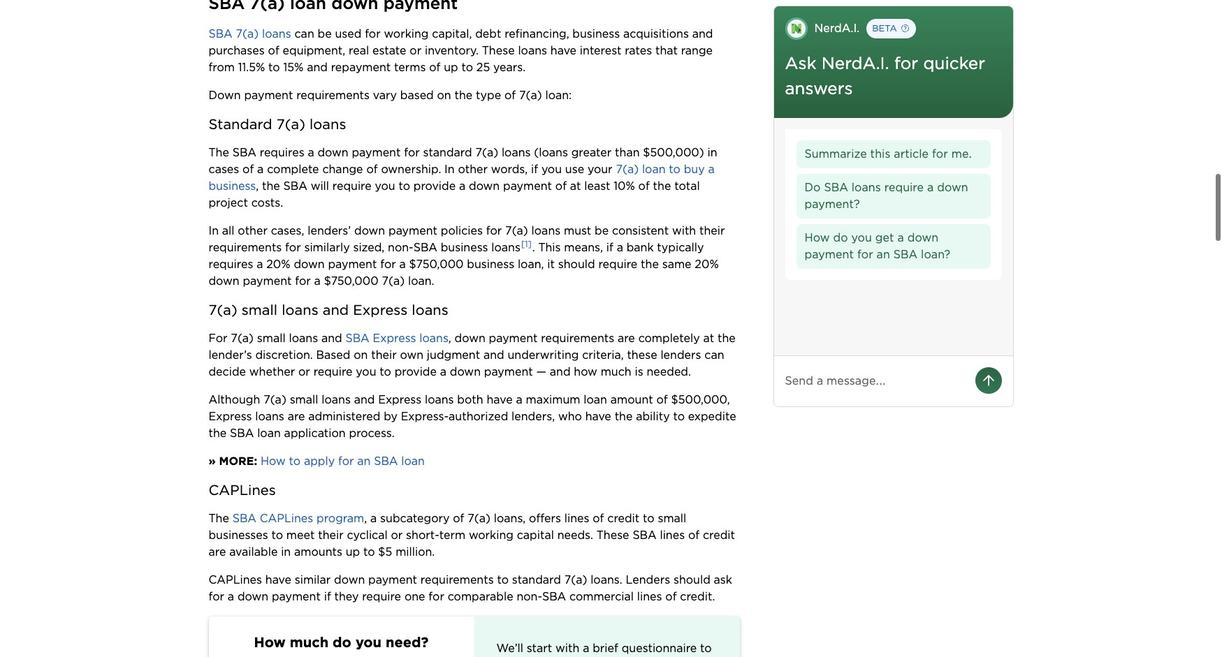Task type: describe. For each thing, give the bounding box(es) containing it.
at inside , down payment requirements are completely at the lender's discretion. based on their own judgment and underwriting criteria, these lenders can decide whether or require you to provide a down payment — and how much is needed.
[[704, 332, 715, 345]]

working inside can be used for working capital, debt refinancing, business acquisitions and purchases of equipment, real estate or inventory. these loans have interest rates that range from
[[384, 27, 429, 40]]

require inside , the sba will require you to provide a down payment of at least 10% of the total project costs.
[[333, 179, 372, 193]]

down down judgment
[[450, 365, 481, 379]]

to inside we'll start with a brief questionnaire to
[[700, 642, 712, 656]]

words,
[[491, 163, 528, 176]]

ability
[[636, 410, 670, 423]]

need?
[[386, 635, 429, 652]]

loans up change
[[310, 116, 346, 133]]

0 vertical spatial on
[[437, 88, 451, 102]]

of inside caplines have similar down payment requirements to standard 7(a) loans. lenders should ask for a down payment if they require one for comparable non-sba commercial lines of credit.
[[666, 590, 677, 604]]

of up term
[[453, 512, 464, 525]]

for inside how do you get a down payment for an sba loan?
[[858, 248, 874, 261]]

express-
[[401, 410, 449, 423]]

the left type
[[455, 88, 473, 102]]

the down amount
[[615, 410, 633, 423]]

require inside , down payment requirements are completely at the lender's discretion. based on their own judgment and underwriting criteria, these lenders can decide whether or require you to provide a down payment — and how much is needed.
[[314, 365, 353, 379]]

0 vertical spatial credit
[[608, 512, 640, 525]]

15
[[283, 61, 294, 74]]

to inside , down payment requirements are completely at the lender's discretion. based on their own judgment and underwriting criteria, these lenders can decide whether or require you to provide a down payment — and how much is needed.
[[380, 365, 391, 379]]

you inside , the sba will require you to provide a down payment of at least 10% of the total project costs.
[[375, 179, 395, 193]]

criteria,
[[582, 349, 624, 362]]

must
[[564, 224, 592, 237]]

terms
[[394, 61, 426, 74]]

typically
[[657, 241, 704, 254]]

and up based
[[322, 332, 342, 345]]

7(a) up for
[[209, 302, 237, 318]]

how for how do you get a down payment for an sba loan?
[[805, 231, 830, 245]]

loans,
[[494, 512, 526, 525]]

of right type
[[505, 88, 516, 102]]

payment left — at the bottom left of page
[[484, 365, 533, 379]]

sba up businesses
[[233, 512, 257, 525]]

own
[[400, 349, 424, 362]]

repayment
[[331, 61, 391, 74]]

caplines for caplines have similar down payment requirements to standard 7(a) loans. lenders should ask for a down payment if they require one for comparable non-sba commercial lines of credit.
[[209, 574, 262, 587]]

a inside the ', a subcategory of 7(a) loans, offers lines of credit to small businesses to meet their cyclical or short-term working capital needs. these sba lines of credit are available in amounts up to $5 million.'
[[371, 512, 377, 525]]

be inside can be used for working capital, debt refinancing, business acquisitions and purchases of equipment, real estate or inventory. these loans have interest rates that range from
[[318, 27, 332, 40]]

how for how much do you need?
[[254, 635, 286, 652]]

a inside how do you get a down payment for an sba loan?
[[898, 231, 904, 245]]

loan down how
[[584, 393, 607, 407]]

loans left [1]
[[492, 241, 521, 254]]

and right judgment
[[484, 349, 505, 362]]

loans up judgment
[[420, 332, 449, 345]]

in inside the in all other cases, lenders' down payment policies for 7(a) loans must be consistent with their requirements for similarly sized, non-sba business loans
[[209, 224, 219, 237]]

their inside , down payment requirements are completely at the lender's discretion. based on their own judgment and underwriting criteria, these lenders can decide whether or require you to provide a down payment — and how much is needed.
[[371, 349, 397, 362]]

1 vertical spatial how
[[261, 455, 286, 468]]

if inside the sba requires a down payment for standard 7(a) loans (loans greater than $500,000) in cases of a complete change of ownership. in other words, if you use your
[[531, 163, 538, 176]]

7(a) up complete
[[277, 116, 305, 133]]

caplines for caplines
[[209, 482, 276, 499]]

lines inside caplines have similar down payment requirements to standard 7(a) loans. lenders should ask for a down payment if they require one for comparable non-sba commercial lines of credit.
[[637, 590, 662, 604]]

1 vertical spatial $750,000
[[324, 274, 379, 288]]

for right policies
[[486, 224, 502, 237]]

for down cases,
[[285, 241, 301, 254]]

you inside , down payment requirements are completely at the lender's discretion. based on their own judgment and underwriting criteria, these lenders can decide whether or require you to provide a down payment — and how much is needed.
[[356, 365, 376, 379]]

the left total
[[653, 179, 671, 193]]

1 horizontal spatial credit
[[703, 529, 735, 542]]

more information about beta image
[[867, 17, 918, 39]]

» more: how to apply for an sba loan
[[209, 455, 425, 468]]

needed.
[[647, 365, 691, 379]]

loan inside 7(a) loan to buy a business
[[642, 163, 666, 176]]

underwriting
[[508, 349, 579, 362]]

25
[[477, 61, 490, 74]]

sba down process.
[[374, 455, 398, 468]]

discretion.
[[255, 349, 313, 362]]

they
[[335, 590, 359, 604]]

1 horizontal spatial up
[[444, 61, 458, 74]]

complete
[[267, 163, 319, 176]]

the sba caplines program
[[209, 512, 364, 525]]

application
[[284, 427, 346, 440]]

down up they
[[334, 574, 365, 587]]

similar
[[295, 574, 331, 587]]

payment up underwriting on the left of page
[[489, 332, 538, 345]]

down down similarly
[[294, 258, 325, 271]]

a inside caplines have similar down payment requirements to standard 7(a) loans. lenders should ask for a down payment if they require one for comparable non-sba commercial lines of credit.
[[228, 590, 234, 604]]

for
[[209, 332, 228, 345]]

of inside although 7(a) small loans and express loans both have a maximum loan amount of $500,000, express loans are administered by express-authorized lenders, who have the ability to expedite the sba loan application process.
[[657, 393, 668, 407]]

requires inside the sba requires a down payment for standard 7(a) loans (loans greater than $500,000) in cases of a complete change of ownership. in other words, if you use your
[[260, 146, 305, 159]]

. this means, if a bank typically requires a 20% down payment for a $750,000 business loan, it should require the same 20% down payment for a $750,000 7(a) loan.
[[209, 241, 723, 288]]

payment down the similar on the left of the page
[[272, 590, 321, 604]]

these inside can be used for working capital, debt refinancing, business acquisitions and purchases of equipment, real estate or inventory. these loans have interest rates that range from
[[482, 44, 515, 57]]

business inside the in all other cases, lenders' down payment policies for 7(a) loans must be consistent with their requirements for similarly sized, non-sba business loans
[[441, 241, 488, 254]]

requirements down repayment
[[297, 88, 370, 102]]

standard for other
[[423, 146, 472, 159]]

require inside do sba loans require a down payment?
[[885, 181, 924, 194]]

loans up administered at the bottom left of the page
[[322, 393, 351, 407]]

down payment requirements vary based on the type of 7(a) loan:
[[209, 88, 572, 102]]

available
[[229, 546, 278, 559]]

you inside the sba requires a down payment for standard 7(a) loans (loans greater than $500,000) in cases of a complete change of ownership. in other words, if you use your
[[542, 163, 562, 176]]

2 % from the left
[[294, 61, 304, 74]]

amounts
[[294, 546, 342, 559]]

loans up 15
[[262, 27, 291, 40]]

ask
[[785, 53, 817, 73]]

1 vertical spatial do
[[333, 635, 352, 652]]

interest
[[580, 44, 622, 57]]

in all other cases, lenders' down payment policies for 7(a) loans must be consistent with their requirements for similarly sized, non-sba business loans
[[209, 224, 729, 254]]

beta
[[873, 23, 898, 34]]

the inside the '. this means, if a bank typically requires a 20% down payment for a $750,000 business loan, it should require the same 20% down payment for a $750,000 7(a) loan.'
[[641, 258, 659, 271]]

one
[[405, 590, 425, 604]]

, for down
[[449, 332, 451, 345]]

7(a) up lender's
[[231, 332, 254, 345]]

loans up 'discretion.' in the bottom of the page
[[289, 332, 318, 345]]

, down payment requirements are completely at the lender's discretion. based on their own judgment and underwriting criteria, these lenders can decide whether or require you to provide a down payment — and how much is needed.
[[209, 332, 739, 379]]

have right who
[[586, 410, 612, 423]]

you inside how do you get a down payment for an sba loan?
[[852, 231, 872, 245]]

based
[[400, 88, 434, 102]]

lender's
[[209, 349, 252, 362]]

payment inside how do you get a down payment for an sba loan?
[[805, 248, 854, 261]]

7(a) up purchases
[[236, 27, 259, 40]]

for right apply
[[338, 455, 354, 468]]

and inside although 7(a) small loans and express loans both have a maximum loan amount of $500,000, express loans are administered by express-authorized lenders, who have the ability to expedite the sba loan application process.
[[354, 393, 375, 407]]

payment inside the in all other cases, lenders' down payment policies for 7(a) loans must be consistent with their requirements for similarly sized, non-sba business loans
[[389, 224, 438, 237]]

lenders,
[[512, 410, 555, 423]]

the for the sba caplines program
[[209, 512, 229, 525]]

you left need?
[[356, 635, 382, 652]]

project
[[209, 196, 248, 209]]

by
[[384, 410, 398, 423]]

total
[[675, 179, 700, 193]]

we'll start with a brief questionnaire to
[[497, 642, 712, 658]]

loans down the although
[[255, 410, 284, 423]]

type
[[476, 88, 501, 102]]

sba up based
[[346, 332, 370, 345]]

sba caplines program link
[[229, 512, 364, 525]]

, for the
[[256, 179, 259, 193]]

have up authorized on the bottom left of page
[[487, 393, 513, 407]]

and up for 7(a) small loans and sba express loans
[[323, 302, 349, 318]]

down
[[209, 88, 241, 102]]

summarize
[[805, 148, 867, 161]]

short-
[[406, 529, 440, 542]]

requires inside the '. this means, if a bank typically requires a 20% down payment for a $750,000 business loan, it should require the same 20% down payment for a $750,000 7(a) loan.'
[[209, 258, 253, 271]]

can inside can be used for working capital, debt refinancing, business acquisitions and purchases of equipment, real estate or inventory. these loans have interest rates that range from
[[295, 27, 314, 40]]

to inside although 7(a) small loans and express loans both have a maximum loan amount of $500,000, express loans are administered by express-authorized lenders, who have the ability to expedite the sba loan application process.
[[674, 410, 685, 423]]

vary
[[373, 88, 397, 102]]

down up judgment
[[455, 332, 486, 345]]

have inside can be used for working capital, debt refinancing, business acquisitions and purchases of equipment, real estate or inventory. these loans have interest rates that range from
[[551, 44, 577, 57]]

although 7(a) small loans and express loans both have a maximum loan amount of $500,000, express loans are administered by express-authorized lenders, who have the ability to expedite the sba loan application process.
[[209, 393, 740, 440]]

loan up the more:
[[257, 427, 281, 440]]

require inside caplines have similar down payment requirements to standard 7(a) loans. lenders should ask for a down payment if they require one for comparable non-sba commercial lines of credit.
[[362, 590, 401, 604]]

have inside caplines have similar down payment requirements to standard 7(a) loans. lenders should ask for a down payment if they require one for comparable non-sba commercial lines of credit.
[[265, 574, 291, 587]]

to left $5
[[364, 546, 375, 559]]

term
[[440, 529, 466, 542]]

ask
[[714, 574, 733, 587]]

sba inside do sba loans require a down payment?
[[824, 181, 849, 194]]

and right — at the bottom left of page
[[550, 365, 571, 379]]

down inside , the sba will require you to provide a down payment of at least 10% of the total project costs.
[[469, 179, 500, 193]]

who
[[558, 410, 582, 423]]

used
[[335, 27, 362, 40]]

sba inside the ', a subcategory of 7(a) loans, offers lines of credit to small businesses to meet their cyclical or short-term working capital needs. these sba lines of credit are available in amounts up to $5 million.'
[[633, 529, 657, 542]]

summarize this article for me. button
[[797, 141, 991, 168]]

their for meet
[[318, 529, 344, 542]]

can inside , down payment requirements are completely at the lender's discretion. based on their own judgment and underwriting criteria, these lenders can decide whether or require you to provide a down payment — and how much is needed.
[[705, 349, 725, 362]]

payment up the one
[[368, 574, 417, 587]]

business inside 7(a) loan to buy a business
[[209, 179, 256, 193]]

payment inside , the sba will require you to provide a down payment of at least 10% of the total project costs.
[[503, 179, 552, 193]]

express down the although
[[209, 410, 252, 423]]

for inside the sba requires a down payment for standard 7(a) loans (loans greater than $500,000) in cases of a complete change of ownership. in other words, if you use your
[[404, 146, 420, 159]]

7(a) left "loan:"
[[519, 88, 542, 102]]

7(a) inside the '. this means, if a bank typically requires a 20% down payment for a $750,000 business loan, it should require the same 20% down payment for a $750,000 7(a) loan.'
[[382, 274, 405, 288]]

on inside , down payment requirements are completely at the lender's discretion. based on their own judgment and underwriting criteria, these lenders can decide whether or require you to provide a down payment — and how much is needed.
[[354, 349, 368, 362]]

loans inside the sba requires a down payment for standard 7(a) loans (loans greater than $500,000) in cases of a complete change of ownership. in other words, if you use your
[[502, 146, 531, 159]]

or inside the ', a subcategory of 7(a) loans, offers lines of credit to small businesses to meet their cyclical or short-term working capital needs. these sba lines of credit are available in amounts up to $5 million.'
[[391, 529, 403, 542]]

lenders'
[[308, 224, 351, 237]]

0 vertical spatial lines
[[565, 512, 590, 525]]

0 vertical spatial nerda.i.
[[815, 22, 860, 35]]

real
[[349, 44, 369, 57]]

[1]
[[521, 239, 532, 250]]

businesses
[[209, 529, 268, 542]]

of right "cases"
[[243, 163, 254, 176]]

debt
[[475, 27, 501, 40]]

these inside the ', a subcategory of 7(a) loans, offers lines of credit to small businesses to meet their cyclical or short-term working capital needs. these sba lines of credit are available in amounts up to $5 million.'
[[597, 529, 630, 542]]

loans inside can be used for working capital, debt refinancing, business acquisitions and purchases of equipment, real estate or inventory. these loans have interest rates that range from
[[518, 44, 547, 57]]

equipment,
[[283, 44, 346, 57]]

down inside the sba requires a down payment for standard 7(a) loans (loans greater than $500,000) in cases of a complete change of ownership. in other words, if you use your
[[318, 146, 349, 159]]

payment down cases,
[[243, 274, 292, 288]]

cyclical
[[347, 529, 388, 542]]

do inside how do you get a down payment for an sba loan?
[[834, 231, 848, 245]]

be inside the in all other cases, lenders' down payment policies for 7(a) loans must be consistent with their requirements for similarly sized, non-sba business loans
[[595, 224, 609, 237]]

to left 15
[[269, 61, 280, 74]]

loan down express-
[[401, 455, 425, 468]]

capital
[[517, 529, 554, 542]]

it
[[548, 258, 555, 271]]

and down equipment, at the left
[[307, 61, 328, 74]]

down inside the in all other cases, lenders' down payment policies for 7(a) loans must be consistent with their requirements for similarly sized, non-sba business loans
[[354, 224, 385, 237]]

will
[[311, 179, 329, 193]]

to left 25
[[462, 61, 473, 74]]

do sba loans require a down payment?
[[805, 181, 969, 211]]

loans up this
[[532, 224, 561, 237]]

for up the 7(a) small loans and express loans at the top of page
[[295, 274, 311, 288]]

in inside the sba requires a down payment for standard 7(a) loans (loans greater than $500,000) in cases of a complete change of ownership. in other words, if you use your
[[445, 163, 455, 176]]

greater
[[572, 146, 612, 159]]

range
[[681, 44, 713, 57]]

from
[[209, 61, 235, 74]]

maximum
[[526, 393, 581, 407]]

of up credit.
[[689, 529, 700, 542]]

use
[[565, 163, 585, 176]]

ask nerda.i. for quicker answers
[[785, 53, 986, 99]]

of right change
[[367, 163, 378, 176]]

for down sized,
[[380, 258, 396, 271]]

for down businesses
[[209, 590, 224, 604]]

same
[[662, 258, 692, 271]]

loans inside do sba loans require a down payment?
[[852, 181, 881, 194]]

this
[[871, 148, 891, 161]]

questionnaire
[[622, 642, 697, 656]]

to down the "the sba caplines program"
[[272, 529, 283, 542]]

both
[[457, 393, 483, 407]]

Message Entry text field
[[785, 373, 964, 390]]

of down inventory.
[[429, 61, 441, 74]]

of up the needs.
[[593, 512, 604, 525]]

of right "10%"
[[639, 179, 650, 193]]

loans down loan.
[[412, 302, 449, 318]]

payment?
[[805, 198, 860, 211]]



Task type: vqa. For each thing, say whether or not it's contained in the screenshot.
7(A) within the 7(a) loan to buy a business
yes



Task type: locate. For each thing, give the bounding box(es) containing it.
0 horizontal spatial be
[[318, 27, 332, 40]]

sba 7(a) loans
[[209, 27, 291, 40]]

1 vertical spatial credit
[[703, 529, 735, 542]]

these
[[627, 349, 658, 362]]

sba inside although 7(a) small loans and express loans both have a maximum loan amount of $500,000, express loans are administered by express-authorized lenders, who have the ability to expedite the sba loan application process.
[[230, 427, 254, 440]]

0 vertical spatial up
[[444, 61, 458, 74]]

these
[[482, 44, 515, 57], [597, 529, 630, 542]]

1 vertical spatial other
[[238, 224, 268, 237]]

whether
[[249, 365, 295, 379]]

the up costs.
[[262, 179, 280, 193]]

1 horizontal spatial with
[[672, 224, 696, 237]]

are inside , down payment requirements are completely at the lender's discretion. based on their own judgment and underwriting criteria, these lenders can decide whether or require you to provide a down payment — and how much is needed.
[[618, 332, 635, 345]]

the sba requires a down payment for standard 7(a) loans (loans greater than $500,000) in cases of a complete change of ownership. in other words, if you use your
[[209, 146, 721, 176]]

working up estate
[[384, 27, 429, 40]]

credit
[[608, 512, 640, 525], [703, 529, 735, 542]]

11.5
[[238, 61, 256, 74]]

amount
[[611, 393, 653, 407]]

, inside , down payment requirements are completely at the lender's discretion. based on their own judgment and underwriting criteria, these lenders can decide whether or require you to provide a down payment — and how much is needed.
[[449, 332, 451, 345]]

2 horizontal spatial if
[[607, 241, 614, 254]]

0 vertical spatial non-
[[388, 241, 414, 254]]

the inside the sba requires a down payment for standard 7(a) loans (loans greater than $500,000) in cases of a complete change of ownership. in other words, if you use your
[[209, 146, 229, 159]]

should inside the '. this means, if a bank typically requires a 20% down payment for a $750,000 business loan, it should require the same 20% down payment for a $750,000 7(a) loan.'
[[558, 258, 595, 271]]

to inside caplines have similar down payment requirements to standard 7(a) loans. lenders should ask for a down payment if they require one for comparable non-sba commercial lines of credit.
[[497, 574, 509, 587]]

credit up ask
[[703, 529, 735, 542]]

do down they
[[333, 635, 352, 652]]

requirements inside the in all other cases, lenders' down payment policies for 7(a) loans must be consistent with their requirements for similarly sized, non-sba business loans
[[209, 241, 282, 254]]

more:
[[219, 455, 257, 468]]

0 horizontal spatial in
[[209, 224, 219, 237]]

brief
[[593, 642, 619, 656]]

their
[[700, 224, 725, 237], [371, 349, 397, 362], [318, 529, 344, 542]]

apply
[[304, 455, 335, 468]]

0 horizontal spatial do
[[333, 635, 352, 652]]

requires
[[260, 146, 305, 159], [209, 258, 253, 271]]

at right completely
[[704, 332, 715, 345]]

7(a) down "than"
[[616, 163, 639, 176]]

quicker
[[924, 53, 986, 73]]

expedite
[[688, 410, 737, 423]]

policies
[[441, 224, 483, 237]]

other
[[458, 163, 488, 176], [238, 224, 268, 237]]

business inside the '. this means, if a bank typically requires a 20% down payment for a $750,000 business loan, it should require the same 20% down payment for a $750,000 7(a) loan.'
[[467, 258, 515, 271]]

1 horizontal spatial if
[[531, 163, 538, 176]]

sba inside , the sba will require you to provide a down payment of at least 10% of the total project costs.
[[284, 179, 307, 193]]

business up interest
[[573, 27, 620, 40]]

1 horizontal spatial working
[[469, 529, 514, 542]]

be
[[318, 27, 332, 40], [595, 224, 609, 237]]

0 vertical spatial these
[[482, 44, 515, 57]]

non-
[[388, 241, 414, 254], [517, 590, 542, 604]]

nerda.i. inside ask nerda.i. for quicker answers
[[822, 53, 890, 73]]

program
[[317, 512, 364, 525]]

comparable
[[448, 590, 514, 604]]

0 vertical spatial other
[[458, 163, 488, 176]]

non- inside caplines have similar down payment requirements to standard 7(a) loans. lenders should ask for a down payment if they require one for comparable non-sba commercial lines of credit.
[[517, 590, 542, 604]]

if left they
[[324, 590, 331, 604]]

for inside ask nerda.i. for quicker answers
[[895, 53, 919, 73]]

1 vertical spatial the
[[209, 512, 229, 525]]

$5
[[378, 546, 392, 559]]

standard
[[209, 116, 272, 133]]

a inside , down payment requirements are completely at the lender's discretion. based on their own judgment and underwriting criteria, these lenders can decide whether or require you to provide a down payment — and how much is needed.
[[440, 365, 447, 379]]

requirements up criteria, at the bottom
[[541, 332, 615, 345]]

0 horizontal spatial much
[[290, 635, 329, 652]]

0 vertical spatial their
[[700, 224, 725, 237]]

their down sba express loans link
[[371, 349, 397, 362]]

1 vertical spatial their
[[371, 349, 397, 362]]

sba up payment?
[[824, 181, 849, 194]]

requires up complete
[[260, 146, 305, 159]]

standard 7(a) loans
[[209, 116, 346, 133]]

up down inventory.
[[444, 61, 458, 74]]

—
[[537, 365, 547, 379]]

how do you get a down payment for an sba loan?
[[805, 231, 951, 261]]

much inside , down payment requirements are completely at the lender's discretion. based on their own judgment and underwriting criteria, these lenders can decide whether or require you to provide a down payment — and how much is needed.
[[601, 365, 632, 379]]

you down (loans
[[542, 163, 562, 176]]

express up by
[[378, 393, 422, 407]]

0 vertical spatial working
[[384, 27, 429, 40]]

2 vertical spatial ,
[[364, 512, 367, 525]]

business
[[573, 27, 620, 40], [209, 179, 256, 193], [441, 241, 488, 254], [467, 258, 515, 271]]

1 vertical spatial can
[[705, 349, 725, 362]]

in
[[708, 146, 718, 159], [281, 546, 291, 559]]

require down change
[[333, 179, 372, 193]]

or
[[410, 44, 422, 57], [298, 365, 310, 379], [391, 529, 403, 542]]

to inside , the sba will require you to provide a down payment of at least 10% of the total project costs.
[[399, 179, 410, 193]]

7(a) left loan.
[[382, 274, 405, 288]]

down down me. in the right of the page
[[938, 181, 969, 194]]

are inside although 7(a) small loans and express loans both have a maximum loan amount of $500,000, express loans are administered by express-authorized lenders, who have the ability to expedite the sba loan application process.
[[288, 410, 305, 423]]

0 horizontal spatial can
[[295, 27, 314, 40]]

1 horizontal spatial an
[[877, 248, 891, 261]]

down down "words,"
[[469, 179, 500, 193]]

can up equipment, at the left
[[295, 27, 314, 40]]

0 vertical spatial standard
[[423, 146, 472, 159]]

0 vertical spatial or
[[410, 44, 422, 57]]

or inside , down payment requirements are completely at the lender's discretion. based on their own judgment and underwriting criteria, these lenders can decide whether or require you to provide a down payment — and how much is needed.
[[298, 365, 310, 379]]

much down the similar on the left of the page
[[290, 635, 329, 652]]

sba inside how do you get a down payment for an sba loan?
[[894, 248, 918, 261]]

down down all
[[209, 274, 240, 288]]

1 horizontal spatial in
[[445, 163, 455, 176]]

0 vertical spatial if
[[531, 163, 538, 176]]

requirements inside , down payment requirements are completely at the lender's discretion. based on their own judgment and underwriting criteria, these lenders can decide whether or require you to provide a down payment — and how much is needed.
[[541, 332, 615, 345]]

cases,
[[271, 224, 304, 237]]

standard inside caplines have similar down payment requirements to standard 7(a) loans. lenders should ask for a down payment if they require one for comparable non-sba commercial lines of credit.
[[512, 574, 561, 587]]

7(a) left loans,
[[468, 512, 491, 525]]

sba up loan.
[[414, 241, 438, 254]]

if right the means,
[[607, 241, 614, 254]]

down inside do sba loans require a down payment?
[[938, 181, 969, 194]]

buy
[[684, 163, 705, 176]]

0 vertical spatial do
[[834, 231, 848, 245]]

to left apply
[[289, 455, 301, 468]]

1 vertical spatial an
[[357, 455, 371, 468]]

for up real
[[365, 27, 381, 40]]

1 vertical spatial provide
[[395, 365, 437, 379]]

for inside summarize this article for me. button
[[933, 148, 948, 161]]

$500,000,
[[671, 393, 730, 407]]

% down equipment, at the left
[[294, 61, 304, 74]]

7(a) inside the sba requires a down payment for standard 7(a) loans (loans greater than $500,000) in cases of a complete change of ownership. in other words, if you use your
[[476, 146, 499, 159]]

other inside the in all other cases, lenders' down payment policies for 7(a) loans must be consistent with their requirements for similarly sized, non-sba business loans
[[238, 224, 268, 237]]

nerda.i. left beta
[[815, 22, 860, 35]]

1 horizontal spatial be
[[595, 224, 609, 237]]

an down process.
[[357, 455, 371, 468]]

if
[[531, 163, 538, 176], [607, 241, 614, 254], [324, 590, 331, 604]]

for left me. in the right of the page
[[933, 148, 948, 161]]

lenders
[[661, 349, 702, 362]]

loans
[[262, 27, 291, 40], [518, 44, 547, 57], [310, 116, 346, 133], [502, 146, 531, 159], [852, 181, 881, 194], [532, 224, 561, 237], [492, 241, 521, 254], [282, 302, 319, 318], [412, 302, 449, 318], [289, 332, 318, 345], [420, 332, 449, 345], [322, 393, 351, 407], [425, 393, 454, 407], [255, 410, 284, 423]]

7(a) inside although 7(a) small loans and express loans both have a maximum loan amount of $500,000, express loans are administered by express-authorized lenders, who have the ability to expedite the sba loan application process.
[[264, 393, 286, 407]]

lenders
[[626, 574, 670, 587]]

sba inside the in all other cases, lenders' down payment policies for 7(a) loans must be consistent with their requirements for similarly sized, non-sba business loans
[[414, 241, 438, 254]]

provide
[[414, 179, 456, 193], [395, 365, 437, 379]]

have left the similar on the left of the page
[[265, 574, 291, 587]]

0 horizontal spatial are
[[209, 546, 226, 559]]

bank
[[627, 241, 654, 254]]

7(a) inside the ', a subcategory of 7(a) loans, offers lines of credit to small businesses to meet their cyclical or short-term working capital needs. these sba lines of credit are available in amounts up to $5 million.'
[[468, 512, 491, 525]]

.
[[532, 241, 535, 254]]

1 vertical spatial with
[[556, 642, 580, 656]]

down inside how do you get a down payment for an sba loan?
[[908, 231, 939, 245]]

if inside caplines have similar down payment requirements to standard 7(a) loans. lenders should ask for a down payment if they require one for comparable non-sba commercial lines of credit.
[[324, 590, 331, 604]]

capital,
[[432, 27, 472, 40]]

or down 'discretion.' in the bottom of the page
[[298, 365, 310, 379]]

11.5 % to 15 % and repayment terms of up to 25 years.
[[238, 61, 526, 74]]

means,
[[564, 241, 603, 254]]

1 vertical spatial standard
[[512, 574, 561, 587]]

working inside the ', a subcategory of 7(a) loans, offers lines of credit to small businesses to meet their cyclical or short-term working capital needs. these sba lines of credit are available in amounts up to $5 million.'
[[469, 529, 514, 542]]

in inside the ', a subcategory of 7(a) loans, offers lines of credit to small businesses to meet their cyclical or short-term working capital needs. these sba lines of credit are available in amounts up to $5 million.'
[[281, 546, 291, 559]]

0 horizontal spatial on
[[354, 349, 368, 362]]

20% down cases,
[[266, 258, 291, 271]]

sba 7(a) loans link
[[209, 27, 291, 40]]

requirements up comparable
[[421, 574, 494, 587]]

2 vertical spatial how
[[254, 635, 286, 652]]

and inside can be used for working capital, debt refinancing, business acquisitions and purchases of equipment, real estate or inventory. these loans have interest rates that range from
[[693, 27, 713, 40]]

1 horizontal spatial are
[[288, 410, 305, 423]]

0 vertical spatial an
[[877, 248, 891, 261]]

sba inside the sba requires a down payment for standard 7(a) loans (loans greater than $500,000) in cases of a complete change of ownership. in other words, if you use your
[[233, 146, 257, 159]]

payment up change
[[352, 146, 401, 159]]

working down loans,
[[469, 529, 514, 542]]

to up lenders
[[643, 512, 655, 525]]

authorized
[[449, 410, 508, 423]]

0 horizontal spatial 20%
[[266, 258, 291, 271]]

2 horizontal spatial are
[[618, 332, 635, 345]]

1 horizontal spatial or
[[391, 529, 403, 542]]

,
[[256, 179, 259, 193], [449, 332, 451, 345], [364, 512, 367, 525]]

0 vertical spatial with
[[672, 224, 696, 237]]

provide inside , the sba will require you to provide a down payment of at least 10% of the total project costs.
[[414, 179, 456, 193]]

1 horizontal spatial requires
[[260, 146, 305, 159]]

1 vertical spatial much
[[290, 635, 329, 652]]

0 horizontal spatial requires
[[209, 258, 253, 271]]

consistent
[[612, 224, 669, 237]]

0 horizontal spatial non-
[[388, 241, 414, 254]]

for right the one
[[429, 590, 445, 604]]

offers
[[529, 512, 561, 525]]

refinancing,
[[505, 27, 569, 40]]

for down payment?
[[858, 248, 874, 261]]

should up credit.
[[674, 574, 711, 587]]

provide down ownership.
[[414, 179, 456, 193]]

, inside the ', a subcategory of 7(a) loans, offers lines of credit to small businesses to meet their cyclical or short-term working capital needs. these sba lines of credit are available in amounts up to $5 million.'
[[364, 512, 367, 525]]

a inside , the sba will require you to provide a down payment of at least 10% of the total project costs.
[[459, 179, 466, 193]]

of down use
[[556, 179, 567, 193]]

1 vertical spatial lines
[[660, 529, 685, 542]]

or inside can be used for working capital, debt refinancing, business acquisitions and purchases of equipment, real estate or inventory. these loans have interest rates that range from
[[410, 44, 422, 57]]

express
[[353, 302, 408, 318], [373, 332, 416, 345], [378, 393, 422, 407], [209, 410, 252, 423]]

0 horizontal spatial an
[[357, 455, 371, 468]]

loans up express-
[[425, 393, 454, 407]]

the up businesses
[[209, 512, 229, 525]]

1 horizontal spatial do
[[834, 231, 848, 245]]

loan?
[[921, 248, 951, 261]]

answers
[[785, 78, 853, 99]]

»
[[209, 455, 216, 468]]

1 horizontal spatial these
[[597, 529, 630, 542]]

0 horizontal spatial at
[[570, 179, 581, 193]]

express up sba express loans link
[[353, 302, 408, 318]]

much
[[601, 365, 632, 379], [290, 635, 329, 652]]

caplines have similar down payment requirements to standard 7(a) loans. lenders should ask for a down payment if they require one for comparable non-sba commercial lines of credit.
[[209, 574, 736, 604]]

loan:
[[546, 88, 572, 102]]

ownership.
[[381, 163, 441, 176]]

sba
[[209, 27, 233, 40], [233, 146, 257, 159], [284, 179, 307, 193], [824, 181, 849, 194], [414, 241, 438, 254], [894, 248, 918, 261], [346, 332, 370, 345], [230, 427, 254, 440], [374, 455, 398, 468], [233, 512, 257, 525], [633, 529, 657, 542], [542, 590, 566, 604]]

an inside how do you get a down payment for an sba loan?
[[877, 248, 891, 261]]

their inside the ', a subcategory of 7(a) loans, offers lines of credit to small businesses to meet their cyclical or short-term working capital needs. these sba lines of credit are available in amounts up to $5 million.'
[[318, 529, 344, 542]]

2 horizontal spatial ,
[[449, 332, 451, 345]]

0 horizontal spatial %
[[256, 61, 265, 74]]

acquisitions
[[623, 27, 689, 40]]

down down available
[[238, 590, 269, 604]]

requirements inside caplines have similar down payment requirements to standard 7(a) loans. lenders should ask for a down payment if they require one for comparable non-sba commercial lines of credit.
[[421, 574, 494, 587]]

how to apply for an sba loan link
[[261, 455, 425, 468]]

7(a) inside the in all other cases, lenders' down payment policies for 7(a) loans must be consistent with their requirements for similarly sized, non-sba business loans
[[505, 224, 528, 237]]

1 vertical spatial should
[[674, 574, 711, 587]]

1 vertical spatial nerda.i.
[[822, 53, 890, 73]]

[1] button
[[511, 233, 542, 264]]

require left the one
[[362, 590, 401, 604]]

are down businesses
[[209, 546, 226, 559]]

1 vertical spatial or
[[298, 365, 310, 379]]

business up the project
[[209, 179, 256, 193]]

up
[[444, 61, 458, 74], [346, 546, 360, 559]]

payment up standard 7(a) loans
[[244, 88, 293, 102]]

$500,000)
[[643, 146, 704, 159]]

1 vertical spatial ,
[[449, 332, 451, 345]]

2 horizontal spatial or
[[410, 44, 422, 57]]

2 20% from the left
[[695, 258, 719, 271]]

payment inside the sba requires a down payment for standard 7(a) loans (loans greater than $500,000) in cases of a complete change of ownership. in other words, if you use your
[[352, 146, 401, 159]]

0 vertical spatial how
[[805, 231, 830, 245]]

down up change
[[318, 146, 349, 159]]

loan.
[[408, 274, 434, 288]]

for up ownership.
[[404, 146, 420, 159]]

standard for non-
[[512, 574, 561, 587]]

1 vertical spatial be
[[595, 224, 609, 237]]

requirements
[[297, 88, 370, 102], [209, 241, 282, 254], [541, 332, 615, 345], [421, 574, 494, 587]]

how inside how do you get a down payment for an sba loan?
[[805, 231, 830, 245]]

sba up the more:
[[230, 427, 254, 440]]

at
[[570, 179, 581, 193], [704, 332, 715, 345]]

1 horizontal spatial much
[[601, 365, 632, 379]]

1 % from the left
[[256, 61, 265, 74]]

sba inside caplines have similar down payment requirements to standard 7(a) loans. lenders should ask for a down payment if they require one for comparable non-sba commercial lines of credit.
[[542, 590, 566, 604]]

you down sba express loans link
[[356, 365, 376, 379]]

payment down sized,
[[328, 258, 377, 271]]

7(a) inside caplines have similar down payment requirements to standard 7(a) loans. lenders should ask for a down payment if they require one for comparable non-sba commercial lines of credit.
[[565, 574, 587, 587]]

0 vertical spatial be
[[318, 27, 332, 40]]

an down get
[[877, 248, 891, 261]]

how do you get a down payment for an sba loan? button
[[797, 224, 991, 269]]

non- inside the in all other cases, lenders' down payment policies for 7(a) loans must be consistent with their requirements for similarly sized, non-sba business loans
[[388, 241, 414, 254]]

up down cyclical
[[346, 546, 360, 559]]

can right lenders
[[705, 349, 725, 362]]

0 horizontal spatial if
[[324, 590, 331, 604]]

standard inside the sba requires a down payment for standard 7(a) loans (loans greater than $500,000) in cases of a complete change of ownership. in other words, if you use your
[[423, 146, 472, 159]]

1 horizontal spatial their
[[371, 349, 397, 362]]

1 vertical spatial are
[[288, 410, 305, 423]]

0 vertical spatial in
[[445, 163, 455, 176]]

1 vertical spatial these
[[597, 529, 630, 542]]

of inside can be used for working capital, debt refinancing, business acquisitions and purchases of equipment, real estate or inventory. these loans have interest rates that range from
[[268, 44, 279, 57]]

a inside we'll start with a brief questionnaire to
[[583, 642, 590, 656]]

in down meet on the bottom left of page
[[281, 546, 291, 559]]

0 vertical spatial should
[[558, 258, 595, 271]]

do
[[834, 231, 848, 245], [333, 635, 352, 652]]

their up typically
[[700, 224, 725, 237]]

with inside we'll start with a brief questionnaire to
[[556, 642, 580, 656]]

subcategory
[[380, 512, 450, 525]]

provide inside , down payment requirements are completely at the lender's discretion. based on their own judgment and underwriting criteria, these lenders can decide whether or require you to provide a down payment — and how much is needed.
[[395, 365, 437, 379]]

$750,000
[[409, 258, 464, 271], [324, 274, 379, 288]]

1 horizontal spatial ,
[[364, 512, 367, 525]]

in inside the sba requires a down payment for standard 7(a) loans (loans greater than $500,000) in cases of a complete change of ownership. in other words, if you use your
[[708, 146, 718, 159]]

or up terms
[[410, 44, 422, 57]]

lines up lenders
[[660, 529, 685, 542]]

their for with
[[700, 224, 725, 237]]

0 horizontal spatial their
[[318, 529, 344, 542]]

standard down capital
[[512, 574, 561, 587]]

0 horizontal spatial $750,000
[[324, 274, 379, 288]]

1 horizontal spatial other
[[458, 163, 488, 176]]

up inside the ', a subcategory of 7(a) loans, offers lines of credit to small businesses to meet their cyclical or short-term working capital needs. these sba lines of credit are available in amounts up to $5 million.'
[[346, 546, 360, 559]]

should inside caplines have similar down payment requirements to standard 7(a) loans. lenders should ask for a down payment if they require one for comparable non-sba commercial lines of credit.
[[674, 574, 711, 587]]

0 horizontal spatial credit
[[608, 512, 640, 525]]

payment left policies
[[389, 224, 438, 237]]

on
[[437, 88, 451, 102], [354, 349, 368, 362]]

1 horizontal spatial can
[[705, 349, 725, 362]]

, inside , the sba will require you to provide a down payment of at least 10% of the total project costs.
[[256, 179, 259, 193]]

1 vertical spatial caplines
[[260, 512, 313, 525]]

their inside the in all other cases, lenders' down payment policies for 7(a) loans must be consistent with their requirements for similarly sized, non-sba business loans
[[700, 224, 725, 237]]

payment down payment?
[[805, 248, 854, 261]]

1 horizontal spatial $750,000
[[409, 258, 464, 271]]

2 vertical spatial if
[[324, 590, 331, 604]]

0 vertical spatial requires
[[260, 146, 305, 159]]

for inside can be used for working capital, debt refinancing, business acquisitions and purchases of equipment, real estate or inventory. these loans have interest rates that range from
[[365, 27, 381, 40]]

0 horizontal spatial other
[[238, 224, 268, 237]]

2 vertical spatial caplines
[[209, 574, 262, 587]]

credit.
[[680, 590, 715, 604]]

1 horizontal spatial non-
[[517, 590, 542, 604]]

, for a
[[364, 512, 367, 525]]

to inside 7(a) loan to buy a business
[[669, 163, 681, 176]]

are up application
[[288, 410, 305, 423]]

the up »
[[209, 427, 227, 440]]

1 vertical spatial non-
[[517, 590, 542, 604]]

should down the means,
[[558, 258, 595, 271]]

2 horizontal spatial their
[[700, 224, 725, 237]]

caplines inside caplines have similar down payment requirements to standard 7(a) loans. lenders should ask for a down payment if they require one for comparable non-sba commercial lines of credit.
[[209, 574, 262, 587]]

other inside the sba requires a down payment for standard 7(a) loans (loans greater than $500,000) in cases of a complete change of ownership. in other words, if you use your
[[458, 163, 488, 176]]

1 vertical spatial on
[[354, 349, 368, 362]]

at down use
[[570, 179, 581, 193]]

1 vertical spatial up
[[346, 546, 360, 559]]

for 7(a) small loans and sba express loans
[[209, 332, 449, 345]]

20%
[[266, 258, 291, 271], [695, 258, 719, 271]]

small inside the ', a subcategory of 7(a) loans, offers lines of credit to small businesses to meet their cyclical or short-term working capital needs. these sba lines of credit are available in amounts up to $5 million.'
[[658, 512, 687, 525]]

lines
[[565, 512, 590, 525], [660, 529, 685, 542], [637, 590, 662, 604]]

lines up the needs.
[[565, 512, 590, 525]]

with inside the in all other cases, lenders' down payment policies for 7(a) loans must be consistent with their requirements for similarly sized, non-sba business loans
[[672, 224, 696, 237]]

sba up purchases
[[209, 27, 233, 40]]

1 horizontal spatial %
[[294, 61, 304, 74]]

the for the sba requires a down payment for standard 7(a) loans (loans greater than $500,000) in cases of a complete change of ownership. in other words, if you use your
[[209, 146, 229, 159]]

1 vertical spatial in
[[209, 224, 219, 237]]

sba down complete
[[284, 179, 307, 193]]

are up these
[[618, 332, 635, 345]]

0 vertical spatial $750,000
[[409, 258, 464, 271]]

0 vertical spatial in
[[708, 146, 718, 159]]

1 the from the top
[[209, 146, 229, 159]]

business inside can be used for working capital, debt refinancing, business acquisitions and purchases of equipment, real estate or inventory. these loans have interest rates that range from
[[573, 27, 620, 40]]

2 vertical spatial are
[[209, 546, 226, 559]]

that
[[656, 44, 678, 57]]

to down sba express loans link
[[380, 365, 391, 379]]

1 horizontal spatial at
[[704, 332, 715, 345]]

7(a) up [1]
[[505, 224, 528, 237]]

me.
[[952, 148, 973, 161]]

are inside the ', a subcategory of 7(a) loans, offers lines of credit to small businesses to meet their cyclical or short-term working capital needs. these sba lines of credit are available in amounts up to $5 million.'
[[209, 546, 226, 559]]

than
[[615, 146, 640, 159]]

0 horizontal spatial up
[[346, 546, 360, 559]]

0 horizontal spatial these
[[482, 44, 515, 57]]

of
[[268, 44, 279, 57], [429, 61, 441, 74], [505, 88, 516, 102], [243, 163, 254, 176], [367, 163, 378, 176], [556, 179, 567, 193], [639, 179, 650, 193], [657, 393, 668, 407], [453, 512, 464, 525], [593, 512, 604, 525], [689, 529, 700, 542], [666, 590, 677, 604]]

express up own
[[373, 332, 416, 345]]

loans up for 7(a) small loans and sba express loans
[[282, 302, 319, 318]]

2 the from the top
[[209, 512, 229, 525]]

0 horizontal spatial working
[[384, 27, 429, 40]]

to right "questionnaire"
[[700, 642, 712, 656]]

1 20% from the left
[[266, 258, 291, 271]]

0 vertical spatial ,
[[256, 179, 259, 193]]

credit up loans.
[[608, 512, 640, 525]]

small inside although 7(a) small loans and express loans both have a maximum loan amount of $500,000, express loans are administered by express-authorized lenders, who have the ability to expedite the sba loan application process.
[[290, 393, 318, 407]]



